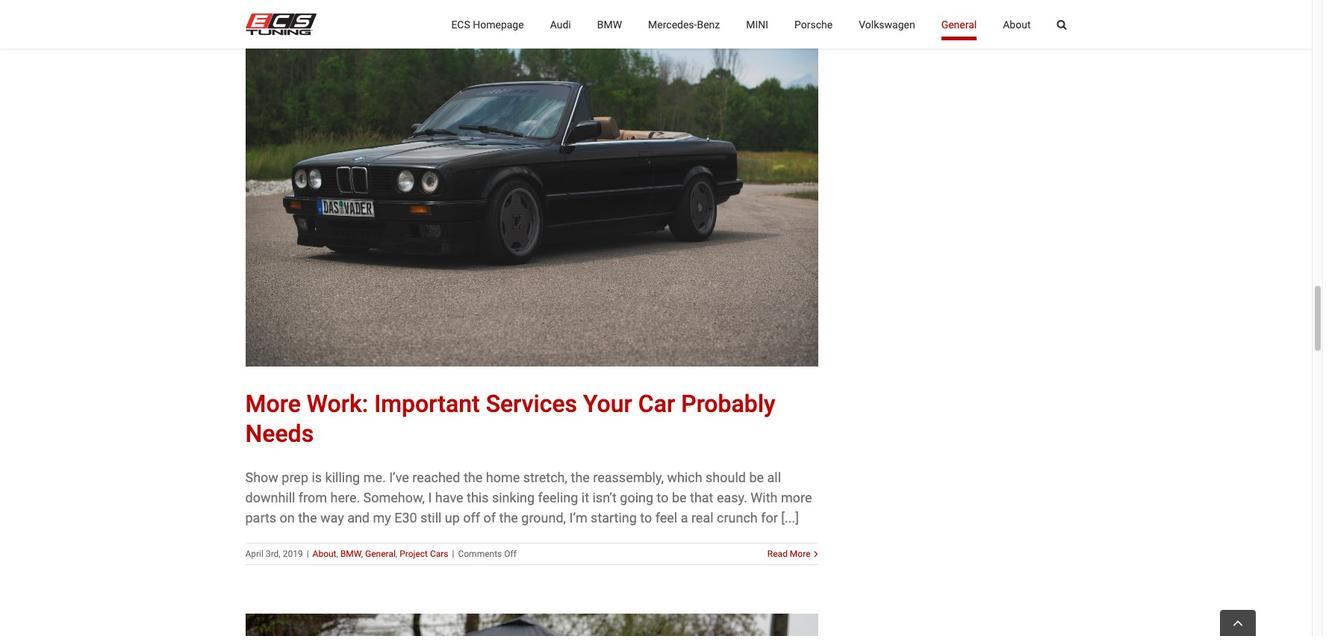 Task type: vqa. For each thing, say whether or not it's contained in the screenshot.
the right More
yes



Task type: describe. For each thing, give the bounding box(es) containing it.
mini
[[746, 18, 769, 30]]

and
[[347, 510, 370, 526]]

read
[[768, 549, 788, 559]]

show
[[245, 469, 279, 485]]

more work: important services your car probably needs image
[[245, 0, 818, 366]]

i've
[[389, 469, 409, 485]]

ecs homepage link
[[451, 0, 524, 49]]

the right on
[[298, 510, 317, 526]]

of
[[484, 510, 496, 526]]

important
[[374, 390, 480, 418]]

feeling
[[538, 490, 578, 505]]

the up it
[[571, 469, 590, 485]]

parts
[[245, 510, 276, 526]]

project
[[400, 549, 428, 559]]

audi link
[[550, 0, 571, 49]]

2019
[[283, 549, 303, 559]]

mercedes-benz link
[[648, 0, 720, 49]]

feel
[[656, 510, 678, 526]]

[...]
[[782, 510, 799, 526]]

that
[[690, 490, 714, 505]]

mercedes-benz
[[648, 18, 720, 30]]

still
[[421, 510, 442, 526]]

i
[[428, 490, 432, 505]]

sinking
[[492, 490, 535, 505]]

the up this
[[464, 469, 483, 485]]

off
[[463, 510, 480, 526]]

car
[[639, 390, 675, 418]]

1 vertical spatial general link
[[365, 549, 396, 559]]

read more
[[768, 549, 811, 559]]

mercedes-
[[648, 18, 697, 30]]

mini link
[[746, 0, 769, 49]]

up
[[445, 510, 460, 526]]

needs
[[245, 419, 314, 448]]

audi
[[550, 18, 571, 30]]

reached
[[413, 469, 461, 485]]

porsche
[[795, 18, 833, 30]]

way
[[320, 510, 344, 526]]

probably
[[681, 390, 776, 418]]

which
[[667, 469, 703, 485]]

3rd,
[[266, 549, 281, 559]]

comments
[[458, 549, 502, 559]]

for
[[761, 510, 778, 526]]

april 3rd, 2019 | about , bmw , general , project cars | comments off
[[245, 549, 517, 559]]

prep
[[282, 469, 309, 485]]

stretch,
[[523, 469, 568, 485]]

1 | from the left
[[307, 549, 309, 559]]

2 , from the left
[[361, 549, 363, 559]]

prepare your car for spring show season image
[[245, 614, 818, 636]]

1 , from the left
[[337, 549, 338, 559]]

1 horizontal spatial general link
[[942, 0, 977, 49]]

somehow,
[[364, 490, 425, 505]]

reassembly,
[[593, 469, 664, 485]]

benz
[[697, 18, 720, 30]]

0 vertical spatial bmw link
[[597, 0, 622, 49]]

porsche link
[[795, 0, 833, 49]]

ground,
[[522, 510, 566, 526]]

more work: important services your car probably needs
[[245, 390, 776, 448]]

with
[[751, 490, 778, 505]]

easy.
[[717, 490, 748, 505]]

going
[[620, 490, 654, 505]]

volkswagen
[[859, 18, 916, 30]]



Task type: locate. For each thing, give the bounding box(es) containing it.
general left project
[[365, 549, 396, 559]]

show prep is killing me. i've reached the home stretch, the reassembly, which should be all downhill from here. somehow, i have this sinking feeling it isn't going to be that easy. with more parts on the way and my e30 still up off of the ground, i'm starting to feel a real crunch for [...]
[[245, 469, 812, 526]]

bmw down and
[[341, 549, 361, 559]]

2 horizontal spatial ,
[[396, 549, 398, 559]]

0 vertical spatial about
[[1003, 18, 1031, 30]]

bmw right audi
[[597, 18, 622, 30]]

read more link
[[768, 547, 811, 561]]

downhill
[[245, 490, 295, 505]]

1 vertical spatial general
[[365, 549, 396, 559]]

to
[[657, 490, 669, 505], [640, 510, 652, 526]]

e30
[[395, 510, 417, 526]]

it
[[582, 490, 589, 505]]

1 vertical spatial about
[[313, 549, 337, 559]]

1 vertical spatial be
[[672, 490, 687, 505]]

general link
[[942, 0, 977, 49], [365, 549, 396, 559]]

about link
[[1003, 0, 1031, 49], [313, 549, 337, 559]]

0 vertical spatial more
[[245, 390, 301, 418]]

,
[[337, 549, 338, 559], [361, 549, 363, 559], [396, 549, 398, 559]]

0 horizontal spatial |
[[307, 549, 309, 559]]

1 horizontal spatial about
[[1003, 18, 1031, 30]]

this
[[467, 490, 489, 505]]

0 horizontal spatial to
[[640, 510, 652, 526]]

0 horizontal spatial bmw
[[341, 549, 361, 559]]

0 horizontal spatial more
[[245, 390, 301, 418]]

the right of
[[499, 510, 518, 526]]

general link left project
[[365, 549, 396, 559]]

0 horizontal spatial about link
[[313, 549, 337, 559]]

, left project
[[396, 549, 398, 559]]

bmw link
[[597, 0, 622, 49], [341, 549, 361, 559]]

0 vertical spatial to
[[657, 490, 669, 505]]

off
[[504, 549, 517, 559]]

about
[[1003, 18, 1031, 30], [313, 549, 337, 559]]

cars
[[430, 549, 449, 559]]

| right 2019
[[307, 549, 309, 559]]

services
[[486, 390, 577, 418]]

, down way
[[337, 549, 338, 559]]

from
[[299, 490, 327, 505]]

3 , from the left
[[396, 549, 398, 559]]

to left feel
[[640, 510, 652, 526]]

ecs
[[451, 18, 470, 30]]

0 horizontal spatial about
[[313, 549, 337, 559]]

general right "volkswagen"
[[942, 18, 977, 30]]

crunch
[[717, 510, 758, 526]]

here.
[[331, 490, 360, 505]]

a
[[681, 510, 688, 526]]

work:
[[307, 390, 368, 418]]

1 horizontal spatial be
[[750, 469, 764, 485]]

0 vertical spatial be
[[750, 469, 764, 485]]

| right cars on the left
[[452, 549, 455, 559]]

i'm
[[570, 510, 588, 526]]

0 horizontal spatial bmw link
[[341, 549, 361, 559]]

0 horizontal spatial general
[[365, 549, 396, 559]]

isn't
[[593, 490, 617, 505]]

0 horizontal spatial general link
[[365, 549, 396, 559]]

ecs homepage
[[451, 18, 524, 30]]

homepage
[[473, 18, 524, 30]]

, down and
[[361, 549, 363, 559]]

1 horizontal spatial ,
[[361, 549, 363, 559]]

more work: important services your car probably needs link
[[245, 390, 776, 448]]

0 horizontal spatial be
[[672, 490, 687, 505]]

0 vertical spatial bmw
[[597, 18, 622, 30]]

0 vertical spatial general link
[[942, 0, 977, 49]]

is
[[312, 469, 322, 485]]

the
[[464, 469, 483, 485], [571, 469, 590, 485], [298, 510, 317, 526], [499, 510, 518, 526]]

be left all
[[750, 469, 764, 485]]

your
[[583, 390, 633, 418]]

1 vertical spatial bmw link
[[341, 549, 361, 559]]

0 vertical spatial about link
[[1003, 0, 1031, 49]]

1 horizontal spatial bmw
[[597, 18, 622, 30]]

2 | from the left
[[452, 549, 455, 559]]

should
[[706, 469, 746, 485]]

starting
[[591, 510, 637, 526]]

me.
[[364, 469, 386, 485]]

1 vertical spatial to
[[640, 510, 652, 526]]

more inside more work: important services your car probably needs
[[245, 390, 301, 418]]

1 horizontal spatial general
[[942, 18, 977, 30]]

more right "read"
[[790, 549, 811, 559]]

0 vertical spatial general
[[942, 18, 977, 30]]

volkswagen link
[[859, 0, 916, 49]]

more up 'needs'
[[245, 390, 301, 418]]

more
[[781, 490, 812, 505]]

general link right "volkswagen"
[[942, 0, 977, 49]]

my
[[373, 510, 391, 526]]

on
[[280, 510, 295, 526]]

1 vertical spatial more
[[790, 549, 811, 559]]

1 horizontal spatial |
[[452, 549, 455, 559]]

0 horizontal spatial ,
[[337, 549, 338, 559]]

more
[[245, 390, 301, 418], [790, 549, 811, 559]]

1 horizontal spatial about link
[[1003, 0, 1031, 49]]

to up feel
[[657, 490, 669, 505]]

more inside read more link
[[790, 549, 811, 559]]

general
[[942, 18, 977, 30], [365, 549, 396, 559]]

have
[[435, 490, 464, 505]]

1 vertical spatial bmw
[[341, 549, 361, 559]]

1 horizontal spatial to
[[657, 490, 669, 505]]

1 vertical spatial about link
[[313, 549, 337, 559]]

bmw link right audi
[[597, 0, 622, 49]]

be up a
[[672, 490, 687, 505]]

be
[[750, 469, 764, 485], [672, 490, 687, 505]]

1 horizontal spatial more
[[790, 549, 811, 559]]

april
[[245, 549, 264, 559]]

1 horizontal spatial bmw link
[[597, 0, 622, 49]]

project cars link
[[400, 549, 449, 559]]

|
[[307, 549, 309, 559], [452, 549, 455, 559]]

ecs tuning logo image
[[245, 13, 316, 35]]

bmw link down and
[[341, 549, 361, 559]]

bmw
[[597, 18, 622, 30], [341, 549, 361, 559]]

real
[[692, 510, 714, 526]]

killing
[[325, 469, 360, 485]]

all
[[768, 469, 781, 485]]

home
[[486, 469, 520, 485]]



